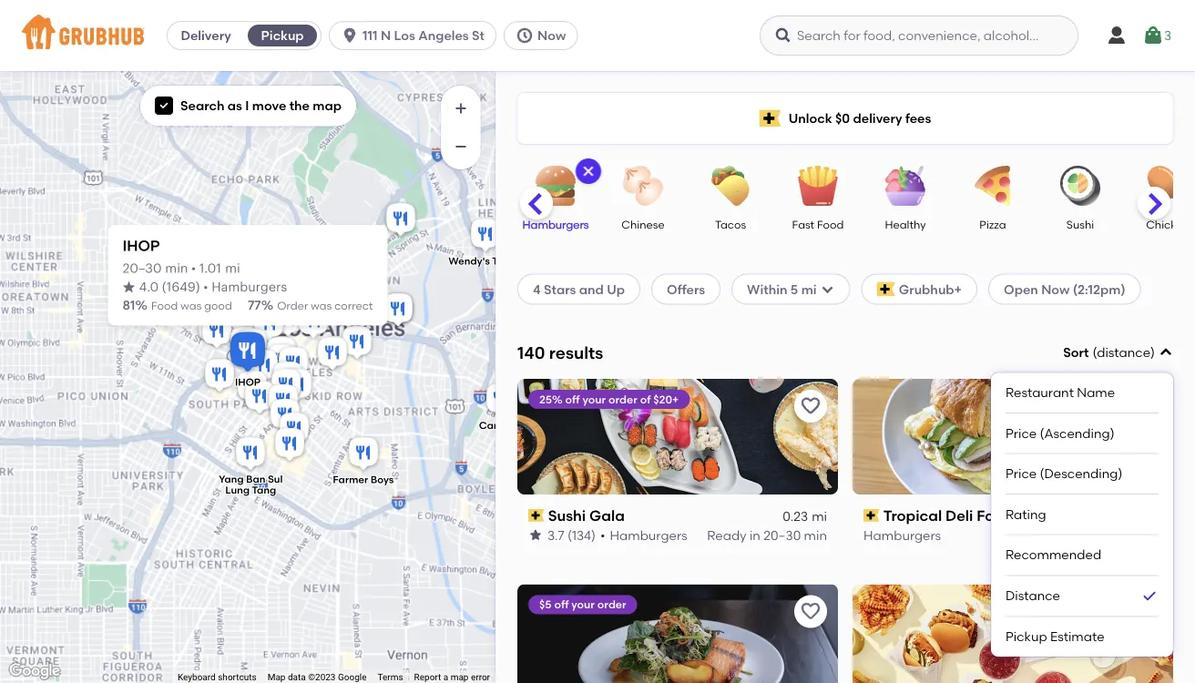 Task type: vqa. For each thing, say whether or not it's contained in the screenshot.
topmost (
yes



Task type: describe. For each thing, give the bounding box(es) containing it.
now button
[[504, 21, 586, 50]]

pickup estimate
[[1006, 629, 1105, 645]]

results
[[550, 343, 604, 363]]

healthy
[[886, 218, 927, 231]]

farmer boys
[[333, 474, 394, 486]]

carl's jr.
[[479, 420, 523, 432]]

shortcuts
[[218, 672, 257, 683]]

hamburgers inside map region
[[212, 281, 287, 294]]

fast food
[[793, 218, 844, 231]]

10–20
[[1102, 528, 1137, 543]]

now inside button
[[538, 28, 566, 43]]

tropical deli food truck link
[[864, 506, 1163, 526]]

keyboard shortcuts button
[[178, 671, 257, 684]]

healthy image
[[874, 166, 938, 206]]

sushi image
[[1049, 166, 1113, 206]]

fees
[[906, 111, 932, 126]]

rating
[[1006, 507, 1047, 522]]

burger district image
[[265, 382, 302, 422]]

save this restaurant image
[[800, 395, 822, 417]]

vurger guyz image
[[245, 347, 282, 387]]

• inside ihop 20–30 min • 1.01 mi
[[192, 263, 196, 275]]

bossa nova image
[[234, 368, 271, 408]]

farmer
[[333, 474, 368, 486]]

tacos
[[716, 218, 747, 231]]

terms
[[378, 672, 403, 683]]

1 vertical spatial mi
[[802, 281, 817, 297]]

25% off your order of $20+
[[540, 393, 679, 406]]

keyboard
[[178, 672, 216, 683]]

) for sort ( distance )
[[1151, 345, 1156, 361]]

tang
[[252, 485, 276, 497]]

price (descending)
[[1006, 466, 1123, 482]]

angeles
[[419, 28, 469, 43]]

n
[[381, 28, 391, 43]]

chinese
[[622, 218, 665, 231]]

0 vertical spatial food
[[818, 218, 844, 231]]

order
[[277, 300, 308, 313]]

Search for food, convenience, alcohol... search field
[[760, 15, 1079, 56]]

keyboard shortcuts
[[178, 672, 257, 683]]

3 button
[[1143, 19, 1172, 52]]

proceed to che
[[1101, 617, 1196, 633]]

• hamburgers for 3.7 (134)
[[601, 528, 688, 543]]

recommended
[[1006, 548, 1102, 563]]

sort ( distance )
[[1064, 345, 1156, 361]]

subscription pass image for sushi gala
[[529, 510, 545, 522]]

1649
[[166, 281, 196, 294]]

140
[[518, 343, 545, 363]]

che
[[1172, 617, 1196, 633]]

77 % order was correct
[[248, 298, 373, 313]]

• hamburgers for 1649
[[204, 281, 287, 294]]

farmer boys image
[[345, 435, 382, 475]]

wendy's tortas
[[449, 255, 523, 267]]

svg image inside now button
[[516, 26, 534, 45]]

4.0
[[139, 281, 159, 294]]

3
[[1165, 28, 1172, 43]]

st
[[472, 28, 485, 43]]

delivery button
[[168, 21, 244, 50]]

plus icon image
[[452, 99, 470, 118]]

(2:12pm)
[[1074, 281, 1126, 297]]

search as i move the map
[[180, 98, 342, 113]]

sushi gala logo image
[[518, 379, 839, 495]]

hill street bar & restaurant logo image
[[518, 585, 839, 684]]

( for distance
[[1093, 345, 1098, 361]]

ihop 20–30 min • 1.01 mi
[[123, 237, 240, 275]]

$20+
[[654, 393, 679, 406]]

report a map error
[[414, 672, 490, 683]]

chinese image
[[612, 166, 675, 206]]

delivery
[[854, 111, 903, 126]]

price (ascending)
[[1006, 426, 1115, 441]]

within 5 mi
[[748, 281, 817, 297]]

tacos image
[[699, 166, 763, 206]]

restaurant name
[[1006, 385, 1116, 400]]

within
[[748, 281, 788, 297]]

arda's cafe image
[[263, 335, 300, 375]]

ihop for ihop 20–30 min • 1.01 mi
[[123, 237, 160, 255]]

(ascending)
[[1041, 426, 1115, 441]]

list box inside field
[[1006, 373, 1160, 657]]

up
[[607, 281, 625, 297]]

shake shack logo image
[[853, 585, 1174, 684]]

was for 81
[[181, 300, 202, 313]]

as
[[228, 98, 242, 113]]

map region
[[0, 0, 525, 684]]

distance
[[1098, 345, 1151, 361]]

(descending)
[[1041, 466, 1123, 482]]

smashburger image
[[201, 356, 238, 397]]

hamburgers down hamburgers image
[[523, 218, 589, 231]]

offers
[[667, 281, 706, 297]]

% for 77
[[261, 298, 274, 313]]

d-town burger bar image
[[275, 345, 312, 385]]

tropical deli food truck
[[884, 507, 1057, 525]]

hamburgers image
[[524, 166, 588, 206]]

1.01
[[199, 263, 222, 275]]

salt n peppa image
[[264, 342, 301, 382]]

good
[[204, 300, 232, 313]]

ready in 10–20 min
[[1046, 528, 1163, 543]]

dollis - breakfast restaurant image
[[199, 313, 235, 353]]

vegan hooligans image
[[279, 366, 315, 407]]

4
[[533, 281, 541, 297]]

min inside ihop 20–30 min • 1.01 mi
[[165, 263, 188, 275]]

fast food image
[[787, 166, 850, 206]]

0.23
[[783, 509, 809, 525]]

3.7
[[548, 528, 565, 543]]

food for tropical deli food truck
[[977, 507, 1014, 525]]

map
[[268, 672, 286, 683]]

( for 1649
[[162, 281, 166, 294]]

pickup button
[[244, 21, 321, 50]]

el charro restaurant image
[[180, 273, 217, 314]]

1 vertical spatial 20–30
[[764, 528, 802, 543]]

pizza
[[980, 218, 1007, 231]]

your for 25%
[[583, 393, 606, 406]]

delivery
[[181, 28, 231, 43]]

carl's
[[479, 420, 508, 432]]

111 n los angeles st
[[363, 28, 485, 43]]

off for 25%
[[566, 393, 580, 406]]

burger den image
[[380, 291, 417, 331]]

hamburgers down gala
[[610, 528, 688, 543]]

0.23 mi
[[783, 509, 828, 525]]

140 results
[[518, 343, 604, 363]]

the
[[290, 98, 310, 113]]

in for 10–20
[[1088, 528, 1099, 543]]

sushi for sushi
[[1067, 218, 1095, 231]]

restaurant
[[1006, 385, 1075, 400]]



Task type: locate. For each thing, give the bounding box(es) containing it.
• for 1649
[[204, 281, 208, 294]]

1 horizontal spatial was
[[311, 300, 332, 313]]

1 horizontal spatial ready
[[1046, 528, 1085, 543]]

tropical deli food truck logo image
[[853, 379, 1174, 495]]

none field containing sort
[[992, 344, 1174, 657]]

• hamburgers
[[204, 281, 287, 294], [601, 528, 688, 543]]

order for 25% off your order of $20+
[[609, 393, 638, 406]]

subscription pass image left tropical
[[864, 510, 880, 522]]

carl's jr. image
[[483, 381, 520, 421]]

1 vertical spatial ihop
[[235, 377, 261, 389]]

grubhub plus flag logo image for unlock $0 delivery fees
[[760, 110, 782, 127]]

your right 25% at left
[[583, 393, 606, 406]]

proceed
[[1101, 617, 1153, 633]]

tropical deli food truck image
[[314, 335, 351, 375]]

minus icon image
[[452, 138, 470, 156]]

price for price (ascending)
[[1006, 426, 1038, 441]]

ready
[[708, 528, 747, 543], [1046, 528, 1085, 543]]

anna's fish market dtla image
[[234, 326, 271, 366]]

1 horizontal spatial sushi
[[1067, 218, 1095, 231]]

yang
[[219, 474, 244, 486]]

save this restaurant image for the tropical deli food truck logo in the right bottom of the page
[[1136, 395, 1158, 417]]

ready for ready in 10–20 min
[[1046, 528, 1085, 543]]

off right $5
[[555, 599, 569, 612]]

deli
[[946, 507, 974, 525]]

0 horizontal spatial now
[[538, 28, 566, 43]]

$5
[[540, 599, 552, 612]]

data
[[288, 672, 306, 683]]

1 vertical spatial food
[[151, 300, 178, 313]]

0 horizontal spatial in
[[750, 528, 761, 543]]

pickup inside button
[[261, 28, 304, 43]]

svg image left "search"
[[159, 100, 170, 111]]

map right a
[[451, 672, 469, 683]]

0 vertical spatial 20–30
[[123, 263, 162, 275]]

yang ban sul lung tang image
[[232, 435, 269, 475]]

1 vertical spatial grubhub plus flag logo image
[[877, 282, 896, 297]]

1 was from the left
[[181, 300, 202, 313]]

grubhub plus flag logo image for grubhub+
[[877, 282, 896, 297]]

subscription pass image inside tropical deli food truck link
[[864, 510, 880, 522]]

ihop inside ihop 20–30 min • 1.01 mi
[[123, 237, 160, 255]]

2 price from the top
[[1006, 466, 1038, 482]]

% for 81
[[135, 298, 148, 313]]

0 horizontal spatial subscription pass image
[[529, 510, 545, 522]]

2 vertical spatial mi
[[812, 509, 828, 525]]

0 horizontal spatial (
[[162, 281, 166, 294]]

1 horizontal spatial min
[[805, 528, 828, 543]]

distance
[[1006, 588, 1061, 604]]

(134)
[[568, 528, 596, 543]]

0 horizontal spatial was
[[181, 300, 202, 313]]

price down restaurant
[[1006, 426, 1038, 441]]

0 vertical spatial order
[[609, 393, 638, 406]]

of
[[641, 393, 651, 406]]

the melt - 7th & figueroa, la image
[[227, 325, 263, 365]]

1 horizontal spatial grubhub plus flag logo image
[[877, 282, 896, 297]]

now right open
[[1042, 281, 1071, 297]]

now right 'st'
[[538, 28, 566, 43]]

3.7 (134)
[[548, 528, 596, 543]]

price up rating
[[1006, 466, 1038, 482]]

) down "1.01"
[[196, 281, 200, 294]]

yang ban sul lung tang
[[219, 474, 283, 497]]

distance option
[[1006, 576, 1160, 617]]

proceed to che button
[[1045, 609, 1196, 642]]

20–30 up the '4.0'
[[123, 263, 162, 275]]

stars
[[544, 281, 577, 297]]

report a map error link
[[414, 672, 490, 683]]

% down the '4.0'
[[135, 298, 148, 313]]

0 vertical spatial ihop
[[123, 237, 160, 255]]

chicken
[[1147, 218, 1190, 231]]

81 % food was good
[[123, 298, 232, 313]]

1 horizontal spatial subscription pass image
[[864, 510, 880, 522]]

2 horizontal spatial food
[[977, 507, 1014, 525]]

main navigation navigation
[[0, 0, 1196, 71]]

lung
[[226, 485, 250, 497]]

0 vertical spatial your
[[583, 393, 606, 406]]

map right the at the left top
[[313, 98, 342, 113]]

1 vertical spatial (
[[1093, 345, 1098, 361]]

master burger image
[[242, 378, 278, 418]]

2 subscription pass image from the left
[[864, 510, 880, 522]]

hill street bar & restaurant image
[[295, 303, 332, 343]]

was
[[181, 300, 202, 313], [311, 300, 332, 313]]

1 vertical spatial off
[[555, 599, 569, 612]]

1 % from the left
[[135, 298, 148, 313]]

wendy's tortas image
[[468, 216, 504, 256]]

hamburgers
[[523, 218, 589, 231], [212, 281, 287, 294], [610, 528, 688, 543], [864, 528, 942, 543]]

2 vertical spatial food
[[977, 507, 1014, 525]]

0 vertical spatial pickup
[[261, 28, 304, 43]]

0 horizontal spatial map
[[313, 98, 342, 113]]

5
[[791, 281, 799, 297]]

wendy's
[[449, 255, 490, 267]]

0 horizontal spatial )
[[196, 281, 200, 294]]

los
[[394, 28, 416, 43]]

0 horizontal spatial %
[[135, 298, 148, 313]]

to
[[1156, 617, 1169, 633]]

0 vertical spatial • hamburgers
[[204, 281, 287, 294]]

in for 20–30
[[750, 528, 761, 543]]

price
[[1006, 426, 1038, 441], [1006, 466, 1038, 482]]

jr.
[[510, 420, 523, 432]]

estimate
[[1051, 629, 1105, 645]]

denny's image
[[380, 291, 417, 331]]

sushi
[[1067, 218, 1095, 231], [548, 507, 586, 525]]

map data ©2023 google
[[268, 672, 367, 683]]

shayan express image
[[267, 397, 304, 437]]

ihop for ihop
[[235, 377, 261, 389]]

1 vertical spatial )
[[1151, 345, 1156, 361]]

was down "1649"
[[181, 300, 202, 313]]

order for $5 off your order
[[598, 599, 627, 612]]

off right 25% at left
[[566, 393, 580, 406]]

the vegan joint image
[[276, 410, 313, 450]]

mi inside ihop 20–30 min • 1.01 mi
[[225, 263, 240, 275]]

20–30 down 0.23
[[764, 528, 802, 543]]

order right $5
[[598, 599, 627, 612]]

20–30
[[123, 263, 162, 275], [764, 528, 802, 543]]

save this restaurant button
[[795, 390, 828, 423], [1130, 390, 1163, 423], [795, 596, 828, 629], [1130, 596, 1163, 629]]

1 subscription pass image from the left
[[529, 510, 545, 522]]

pizza image
[[962, 166, 1026, 206]]

1 horizontal spatial now
[[1042, 281, 1071, 297]]

mi right 0.23
[[812, 509, 828, 525]]

svg image inside '3' button
[[1143, 25, 1165, 46]]

svg image right distance
[[1160, 346, 1174, 360]]

ihop image
[[226, 329, 270, 377]]

( inside map region
[[162, 281, 166, 294]]

svg image left chinese image on the top of the page
[[582, 164, 596, 179]]

bonaventure brewing co. image
[[251, 305, 287, 345]]

gus's drive-in image
[[191, 251, 228, 291]]

sul
[[268, 474, 283, 486]]

1 horizontal spatial (
[[1093, 345, 1098, 361]]

mi right "1.01"
[[225, 263, 240, 275]]

) right sort
[[1151, 345, 1156, 361]]

save this restaurant image
[[1136, 395, 1158, 417], [800, 601, 822, 623], [1136, 601, 1158, 623]]

2 ready from the left
[[1046, 528, 1085, 543]]

terms link
[[378, 672, 403, 683]]

i
[[245, 98, 249, 113]]

1 ready from the left
[[708, 528, 747, 543]]

111
[[363, 28, 378, 43]]

25%
[[540, 393, 563, 406]]

0 horizontal spatial 20–30
[[123, 263, 162, 275]]

food inside 81 % food was good
[[151, 300, 178, 313]]

2 horizontal spatial min
[[1140, 528, 1163, 543]]

subscription pass image up the star icon
[[529, 510, 545, 522]]

off for $5
[[555, 599, 569, 612]]

0 horizontal spatial ready
[[708, 528, 747, 543]]

order
[[609, 393, 638, 406], [598, 599, 627, 612]]

1 horizontal spatial pickup
[[1006, 629, 1048, 645]]

• left "1.01"
[[192, 263, 196, 275]]

svg image inside field
[[1160, 346, 1174, 360]]

subscription pass image for tropical deli food truck
[[864, 510, 880, 522]]

• hamburgers down gala
[[601, 528, 688, 543]]

price for price (descending)
[[1006, 466, 1038, 482]]

4 stars and up
[[533, 281, 625, 297]]

1 in from the left
[[750, 528, 761, 543]]

( right sort
[[1093, 345, 1098, 361]]

min up "1649"
[[165, 263, 188, 275]]

1 vertical spatial order
[[598, 599, 627, 612]]

0 vertical spatial grubhub plus flag logo image
[[760, 110, 782, 127]]

wild living foods image
[[268, 366, 304, 407]]

$5 off your order
[[540, 599, 627, 612]]

1 horizontal spatial )
[[1151, 345, 1156, 361]]

google image
[[5, 660, 65, 684]]

0 horizontal spatial pickup
[[261, 28, 304, 43]]

pickup up move
[[261, 28, 304, 43]]

0 vertical spatial mi
[[225, 263, 240, 275]]

0 vertical spatial price
[[1006, 426, 1038, 441]]

% left order
[[261, 298, 274, 313]]

0 horizontal spatial • hamburgers
[[204, 281, 287, 294]]

svg image left 111
[[341, 26, 359, 45]]

1 vertical spatial • hamburgers
[[601, 528, 688, 543]]

rating image
[[123, 281, 135, 293]]

correct
[[335, 300, 373, 313]]

1 vertical spatial pickup
[[1006, 629, 1048, 645]]

boys
[[371, 474, 394, 486]]

0 vertical spatial )
[[196, 281, 200, 294]]

None field
[[992, 344, 1174, 657]]

was inside 77 % order was correct
[[311, 300, 332, 313]]

pickup for pickup
[[261, 28, 304, 43]]

grubhub plus flag logo image left grubhub+
[[877, 282, 896, 297]]

name
[[1078, 385, 1116, 400]]

map
[[313, 98, 342, 113], [451, 672, 469, 683]]

now
[[538, 28, 566, 43], [1042, 281, 1071, 297]]

unlock $0 delivery fees
[[789, 111, 932, 126]]

error
[[471, 672, 490, 683]]

0 horizontal spatial food
[[151, 300, 178, 313]]

0 vertical spatial sushi
[[1067, 218, 1095, 231]]

©2023
[[308, 672, 336, 683]]

sushi down sushi image
[[1067, 218, 1095, 231]]

pickup inside list box
[[1006, 629, 1048, 645]]

off
[[566, 393, 580, 406], [555, 599, 569, 612]]

mi right the 5
[[802, 281, 817, 297]]

open
[[1005, 281, 1039, 297]]

your for $5
[[572, 599, 595, 612]]

star icon image
[[529, 528, 543, 543]]

min
[[165, 263, 188, 275], [805, 528, 828, 543], [1140, 528, 1163, 543]]

gala
[[590, 507, 625, 525]]

) inside field
[[1151, 345, 1156, 361]]

0 horizontal spatial ihop
[[123, 237, 160, 255]]

truck
[[1017, 507, 1057, 525]]

ihop
[[123, 237, 160, 255], [235, 377, 261, 389]]

was inside 81 % food was good
[[181, 300, 202, 313]]

pickup for pickup estimate
[[1006, 629, 1048, 645]]

svg image
[[1107, 25, 1129, 46], [1143, 25, 1165, 46], [516, 26, 534, 45], [775, 26, 793, 45], [821, 282, 836, 297]]

min down 0.23 mi
[[805, 528, 828, 543]]

0 horizontal spatial •
[[192, 263, 196, 275]]

• hamburgers inside map region
[[204, 281, 287, 294]]

your right $5
[[572, 599, 595, 612]]

food for 81 % food was good
[[151, 300, 178, 313]]

hamburgers up 77
[[212, 281, 287, 294]]

list box containing restaurant name
[[1006, 373, 1160, 657]]

1 horizontal spatial %
[[261, 298, 274, 313]]

2 horizontal spatial •
[[601, 528, 606, 543]]

sushi up 3.7 (134)
[[548, 507, 586, 525]]

habibi bites image
[[195, 309, 232, 349]]

grubhub+
[[900, 281, 963, 297]]

cargo snack shack image
[[383, 201, 419, 241]]

) inside map region
[[196, 281, 200, 294]]

0 vertical spatial •
[[192, 263, 196, 275]]

1 price from the top
[[1006, 426, 1038, 441]]

• for 3.7 (134)
[[601, 528, 606, 543]]

1 horizontal spatial food
[[818, 218, 844, 231]]

sushi gala image
[[339, 324, 376, 364]]

ale's restaurant image
[[272, 426, 308, 466]]

1 horizontal spatial 20–30
[[764, 528, 802, 543]]

mi
[[225, 263, 240, 275], [802, 281, 817, 297], [812, 509, 828, 525]]

pickup down distance
[[1006, 629, 1048, 645]]

ready in 20–30 min
[[708, 528, 828, 543]]

2 % from the left
[[261, 298, 274, 313]]

google
[[338, 672, 367, 683]]

list box
[[1006, 373, 1160, 657]]

check icon image
[[1141, 587, 1160, 606]]

save this restaurant image for shake shack logo
[[1136, 601, 1158, 623]]

was for 77
[[311, 300, 332, 313]]

1 horizontal spatial map
[[451, 672, 469, 683]]

shake shack image
[[270, 301, 306, 341]]

open now (2:12pm)
[[1005, 281, 1126, 297]]

1 vertical spatial •
[[204, 281, 208, 294]]

food right fast
[[818, 218, 844, 231]]

2 vertical spatial •
[[601, 528, 606, 543]]

sushi for sushi gala
[[548, 507, 586, 525]]

food right deli
[[977, 507, 1014, 525]]

0 horizontal spatial min
[[165, 263, 188, 275]]

0 vertical spatial map
[[313, 98, 342, 113]]

was right order
[[311, 300, 332, 313]]

1 horizontal spatial • hamburgers
[[601, 528, 688, 543]]

burgershop image
[[270, 359, 306, 399]]

min right 10–20 on the bottom right
[[1140, 528, 1163, 543]]

1 horizontal spatial •
[[204, 281, 208, 294]]

grubhub plus flag logo image left unlock
[[760, 110, 782, 127]]

min for ready in 20–30 min
[[805, 528, 828, 543]]

1 vertical spatial price
[[1006, 466, 1038, 482]]

svg image inside 111 n los angeles st button
[[341, 26, 359, 45]]

and
[[580, 281, 604, 297]]

0 horizontal spatial grubhub plus flag logo image
[[760, 110, 782, 127]]

• down "1.01"
[[204, 281, 208, 294]]

( inside field
[[1093, 345, 1098, 361]]

0 vertical spatial (
[[162, 281, 166, 294]]

•
[[192, 263, 196, 275], [204, 281, 208, 294], [601, 528, 606, 543]]

grubhub plus flag logo image
[[760, 110, 782, 127], [877, 282, 896, 297]]

hamburgers down tropical
[[864, 528, 942, 543]]

1 vertical spatial your
[[572, 599, 595, 612]]

2 in from the left
[[1088, 528, 1099, 543]]

1 horizontal spatial in
[[1088, 528, 1099, 543]]

20–30 inside ihop 20–30 min • 1.01 mi
[[123, 263, 162, 275]]

• down gala
[[601, 528, 606, 543]]

subscription pass image
[[529, 510, 545, 522], [864, 510, 880, 522]]

) for 4.0 ( 1649 )
[[196, 281, 200, 294]]

0 vertical spatial now
[[538, 28, 566, 43]]

in
[[750, 528, 761, 543], [1088, 528, 1099, 543]]

min for ready in 10–20 min
[[1140, 528, 1163, 543]]

report
[[414, 672, 441, 683]]

2 was from the left
[[311, 300, 332, 313]]

chicken image
[[1137, 166, 1196, 206]]

order left of
[[609, 393, 638, 406]]

food inside tropical deli food truck link
[[977, 507, 1014, 525]]

$0
[[836, 111, 851, 126]]

(
[[162, 281, 166, 294], [1093, 345, 1098, 361]]

food down 4.0 ( 1649 )
[[151, 300, 178, 313]]

svg image
[[341, 26, 359, 45], [159, 100, 170, 111], [582, 164, 596, 179], [1160, 346, 1174, 360]]

• hamburgers up 77
[[204, 281, 287, 294]]

search
[[180, 98, 225, 113]]

1 vertical spatial now
[[1042, 281, 1071, 297]]

( right the '4.0'
[[162, 281, 166, 294]]

pickup
[[261, 28, 304, 43], [1006, 629, 1048, 645]]

1 vertical spatial sushi
[[548, 507, 586, 525]]

1 horizontal spatial ihop
[[235, 377, 261, 389]]

ready for ready in 20–30 min
[[708, 528, 747, 543]]

tropical
[[884, 507, 943, 525]]

move
[[252, 98, 286, 113]]

1 vertical spatial map
[[451, 672, 469, 683]]

0 vertical spatial off
[[566, 393, 580, 406]]

0 horizontal spatial sushi
[[548, 507, 586, 525]]



